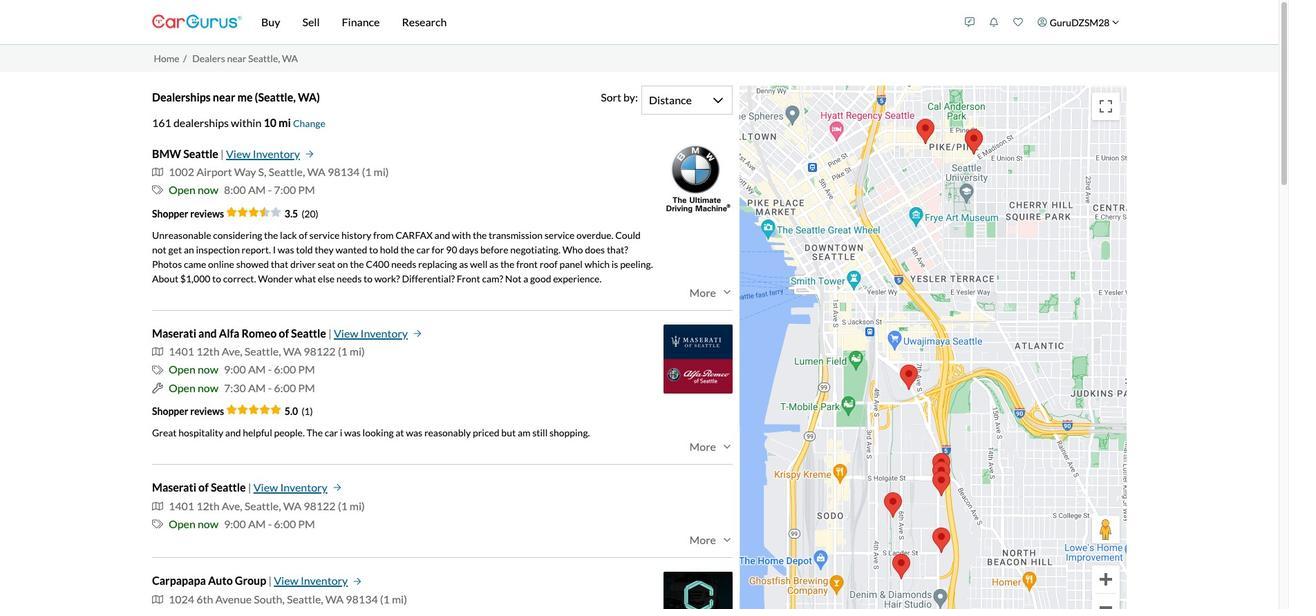 Task type: vqa. For each thing, say whether or not it's contained in the screenshot.
Maserati of Seattle |'s View Inventory
yes



Task type: locate. For each thing, give the bounding box(es) containing it.
and left "helpful"
[[225, 428, 241, 439]]

2 vertical spatial arrow right image
[[333, 484, 341, 493]]

98134 up history
[[328, 165, 360, 178]]

arrow right image down i
[[333, 484, 341, 493]]

map region
[[740, 85, 1127, 610]]

1 1401 12th ave, seattle, wa 98122         (1 mi) from the top
[[169, 345, 365, 358]]

2 vertical spatial map image
[[152, 595, 163, 606]]

seattle up airport
[[183, 147, 218, 160]]

1 vertical spatial near
[[213, 90, 235, 103]]

way
[[234, 165, 256, 178]]

1 vertical spatial more
[[690, 441, 717, 454]]

1 horizontal spatial as
[[490, 258, 499, 270]]

as left well
[[459, 258, 468, 270]]

1 angle down image from the top
[[722, 287, 733, 298]]

open down maserati of seattle |
[[169, 518, 196, 531]]

0 vertical spatial reviews
[[190, 208, 224, 220]]

2 1401 12th ave, seattle, wa 98122         (1 mi) from the top
[[169, 500, 365, 513]]

as down before
[[490, 258, 499, 270]]

1401 12th ave, seattle, wa 98122         (1 mi) down maserati of seattle |
[[169, 500, 365, 513]]

open down 1002
[[169, 183, 196, 197]]

0 vertical spatial 1401
[[169, 345, 194, 358]]

more left angle down icon at the right bottom of page
[[690, 441, 717, 454]]

tags image down map icon
[[152, 365, 163, 376]]

of up told
[[299, 229, 308, 241]]

gurudzsm28 menu
[[958, 3, 1127, 41]]

|
[[221, 147, 224, 160], [329, 327, 332, 340], [248, 482, 251, 495], [269, 575, 272, 588]]

0 horizontal spatial as
[[459, 258, 468, 270]]

driver
[[290, 258, 316, 270]]

near right dealers
[[227, 52, 246, 64]]

1 vertical spatial 98122
[[304, 500, 336, 513]]

paramount motors nw image
[[893, 554, 911, 580]]

3 tags image from the top
[[152, 520, 163, 531]]

0 vertical spatial maserati
[[152, 327, 196, 340]]

shopper up unreasonable
[[152, 208, 188, 220]]

1 horizontal spatial service
[[545, 229, 575, 241]]

1 vertical spatial shopper
[[152, 406, 188, 418]]

0 vertical spatial and
[[435, 229, 450, 241]]

arrow right image for maserati and alfa romeo of seattle |
[[414, 330, 422, 338]]

romeo
[[242, 327, 277, 340]]

view inventory up 1024 6th avenue south, seattle, wa 98134         (1 mi) on the left of page
[[274, 575, 348, 588]]

3 map image from the top
[[152, 595, 163, 606]]

shopper reviews up hospitality in the left bottom of the page
[[152, 406, 226, 418]]

looking
[[363, 428, 394, 439]]

1 ave, from the top
[[222, 345, 243, 358]]

change
[[293, 117, 326, 129]]

2 ave, from the top
[[222, 500, 243, 513]]

1 pm from the top
[[298, 183, 315, 197]]

0 vertical spatial shopper reviews
[[152, 208, 226, 220]]

helpful
[[243, 428, 272, 439]]

tags image for bmw
[[152, 185, 163, 196]]

near
[[227, 52, 246, 64], [213, 90, 235, 103]]

car left for
[[417, 244, 430, 256]]

bmw seattle image
[[917, 119, 935, 144]]

| up airport
[[221, 147, 224, 160]]

0 vertical spatial arrow right image
[[306, 150, 314, 158]]

home
[[154, 52, 180, 64]]

2 horizontal spatial was
[[406, 428, 423, 439]]

3 more button from the top
[[690, 534, 733, 547]]

cargurus logo homepage link link
[[152, 2, 242, 42]]

1 12th from the top
[[197, 345, 220, 358]]

9:00 down maserati of seattle |
[[224, 518, 246, 531]]

to
[[369, 244, 378, 256], [212, 273, 221, 285], [364, 273, 373, 285]]

more up carpapapa auto group logo
[[690, 534, 717, 547]]

1 horizontal spatial arrow right image
[[333, 484, 341, 493]]

map image down bmw
[[152, 167, 163, 178]]

1 vertical spatial shopper reviews
[[152, 406, 226, 418]]

carfax
[[396, 229, 433, 241]]

to down online
[[212, 273, 221, 285]]

view inventory link for bmw seattle |
[[226, 145, 314, 163]]

i
[[340, 428, 343, 439]]

1 service from the left
[[310, 229, 340, 241]]

0 vertical spatial 12th
[[197, 345, 220, 358]]

2 vertical spatial tags image
[[152, 520, 163, 531]]

6th
[[197, 593, 213, 606]]

0 vertical spatial ave,
[[222, 345, 243, 358]]

open now 9:00 am - 6:00 pm up open now 7:30 am - 6:00 pm
[[169, 363, 315, 377]]

needs down on
[[337, 273, 362, 285]]

inventory left arrow right image
[[301, 575, 348, 588]]

0 horizontal spatial and
[[199, 327, 217, 340]]

1 shopper reviews from the top
[[152, 208, 226, 220]]

menu bar containing buy
[[242, 0, 958, 44]]

3 am from the top
[[248, 382, 266, 395]]

2 service from the left
[[545, 229, 575, 241]]

3.5
[[285, 208, 298, 220]]

dealerships
[[174, 116, 229, 129]]

differential?
[[402, 273, 455, 285]]

- for wrench icon
[[268, 382, 272, 395]]

bmw seattle logo image
[[664, 145, 733, 214]]

1 am from the top
[[248, 183, 266, 197]]

airport
[[197, 165, 232, 178]]

2 vertical spatial of
[[199, 482, 209, 495]]

0 horizontal spatial was
[[278, 244, 294, 256]]

1401 down maserati of seattle |
[[169, 500, 194, 513]]

arrow right image down differential?
[[414, 330, 422, 338]]

8:00
[[224, 183, 246, 197]]

6:00
[[274, 363, 296, 377], [274, 382, 296, 395], [274, 518, 296, 531]]

panel
[[560, 258, 583, 270]]

4 - from the top
[[268, 518, 272, 531]]

5.0 (1)
[[285, 406, 313, 418]]

/
[[183, 52, 187, 64]]

1 vertical spatial 9:00
[[224, 518, 246, 531]]

161
[[152, 116, 171, 129]]

12th down "alfa"
[[197, 345, 220, 358]]

2 shopper reviews from the top
[[152, 406, 226, 418]]

wa
[[282, 52, 298, 64], [307, 165, 326, 178], [283, 345, 302, 358], [283, 500, 302, 513], [326, 593, 344, 606]]

car left i
[[325, 428, 338, 439]]

seattle
[[183, 147, 218, 160], [291, 327, 326, 340], [211, 482, 246, 495]]

ave, down "alfa"
[[222, 345, 243, 358]]

1 reviews from the top
[[190, 208, 224, 220]]

view down "helpful"
[[254, 482, 278, 495]]

98134
[[328, 165, 360, 178], [346, 593, 378, 606]]

1 vertical spatial maserati
[[152, 482, 196, 495]]

view
[[226, 147, 251, 160], [334, 327, 359, 340], [254, 482, 278, 495], [274, 575, 299, 588]]

peeling.
[[620, 258, 653, 270]]

0 vertical spatial near
[[227, 52, 246, 64]]

more up maserati and alfa romeo of seattle logo
[[690, 286, 717, 299]]

view inventory down work?
[[334, 327, 408, 340]]

open notifications image
[[990, 17, 999, 27]]

on
[[338, 258, 348, 270]]

service up they
[[310, 229, 340, 241]]

2 1401 from the top
[[169, 500, 194, 513]]

2 pm from the top
[[298, 363, 315, 377]]

maserati down great
[[152, 482, 196, 495]]

photos
[[152, 258, 182, 270]]

arrow right image
[[354, 578, 362, 586]]

reviews for airport
[[190, 208, 224, 220]]

mi)
[[374, 165, 389, 178], [350, 345, 365, 358], [350, 500, 365, 513], [392, 593, 407, 606]]

view inventory link for maserati of seattle |
[[254, 479, 341, 498]]

view inventory up "s," at the left of page
[[226, 147, 300, 160]]

menu bar
[[242, 0, 958, 44]]

9:00 up 7:30
[[224, 363, 246, 377]]

1 vertical spatial and
[[199, 327, 217, 340]]

12th down maserati of seattle |
[[197, 500, 220, 513]]

research button
[[391, 0, 458, 44]]

0 vertical spatial needs
[[391, 258, 417, 270]]

(1)
[[302, 406, 313, 418]]

was inside unreasonable considering the lack of service history from carfax and with  the transmission service overdue. could not get an inspection report. i was  told they wanted to hold the car for 90 days before negotiating. who does  that? photos came online showed that driver seat on the c400 needs replacing as  well as the front roof panel which is peeling. about $1,000 to correct.    wonder what else needs to work? differential? front cam?   not a good experience.
[[278, 244, 294, 256]]

2 am from the top
[[248, 363, 266, 377]]

2 reviews from the top
[[190, 406, 224, 418]]

tags image
[[152, 185, 163, 196], [152, 365, 163, 376], [152, 520, 163, 531]]

car inside unreasonable considering the lack of service history from carfax and with  the transmission service overdue. could not get an inspection report. i was  told they wanted to hold the car for 90 days before negotiating. who does  that? photos came online showed that driver seat on the c400 needs replacing as  well as the front roof panel which is peeling. about $1,000 to correct.    wonder what else needs to work? differential? front cam?   not a good experience.
[[417, 244, 430, 256]]

98122
[[304, 345, 336, 358], [304, 500, 336, 513]]

0 vertical spatial angle down image
[[722, 287, 733, 298]]

0 horizontal spatial arrow right image
[[306, 150, 314, 158]]

user icon image
[[1038, 17, 1048, 27]]

seattle, down romeo
[[245, 345, 281, 358]]

1 vertical spatial angle down image
[[722, 535, 733, 546]]

now up open now 7:30 am - 6:00 pm
[[198, 363, 219, 377]]

shopper reviews for 1401
[[152, 406, 226, 418]]

that?
[[607, 244, 629, 256]]

98134 down arrow right image
[[346, 593, 378, 606]]

view down else
[[334, 327, 359, 340]]

transmission
[[489, 229, 543, 241]]

of down hospitality in the left bottom of the page
[[199, 482, 209, 495]]

0 vertical spatial 9:00
[[224, 363, 246, 377]]

tags image down maserati of seattle |
[[152, 520, 163, 531]]

bmw seattle |
[[152, 147, 224, 160]]

1401 right map icon
[[169, 345, 194, 358]]

1 vertical spatial reviews
[[190, 406, 224, 418]]

tags image for maserati
[[152, 520, 163, 531]]

that
[[271, 258, 289, 270]]

overdue.
[[577, 229, 614, 241]]

inventory down the
[[280, 482, 328, 495]]

1 horizontal spatial of
[[279, 327, 289, 340]]

1 vertical spatial open now 9:00 am - 6:00 pm
[[169, 518, 315, 531]]

shopper reviews up unreasonable
[[152, 208, 226, 220]]

add a car review image
[[966, 17, 975, 27]]

service
[[310, 229, 340, 241], [545, 229, 575, 241]]

now down airport
[[198, 183, 219, 197]]

2 map image from the top
[[152, 501, 163, 512]]

0 vertical spatial 98134
[[328, 165, 360, 178]]

1 vertical spatial tags image
[[152, 365, 163, 376]]

service up who
[[545, 229, 575, 241]]

more button
[[690, 286, 733, 299], [690, 441, 733, 454], [690, 534, 733, 547]]

more for 1401 12th ave, seattle, wa 98122         (1 mi)
[[690, 441, 717, 454]]

who
[[563, 244, 583, 256]]

reviews up hospitality in the left bottom of the page
[[190, 406, 224, 418]]

3 now from the top
[[198, 382, 219, 395]]

shopper
[[152, 208, 188, 220], [152, 406, 188, 418]]

open up open now 7:30 am - 6:00 pm
[[169, 363, 196, 377]]

map image
[[152, 167, 163, 178], [152, 501, 163, 512], [152, 595, 163, 606]]

map image for bmw seattle |
[[152, 167, 163, 178]]

2 horizontal spatial of
[[299, 229, 308, 241]]

more button for 1401 12th ave, seattle, wa 98122         (1 mi)
[[690, 441, 733, 454]]

hold
[[380, 244, 399, 256]]

1 more button from the top
[[690, 286, 733, 299]]

4 pm from the top
[[298, 518, 315, 531]]

1 horizontal spatial car
[[417, 244, 430, 256]]

0 vertical spatial more button
[[690, 286, 733, 299]]

1 1401 from the top
[[169, 345, 194, 358]]

get
[[168, 244, 182, 256]]

2 horizontal spatial and
[[435, 229, 450, 241]]

0 vertical spatial more
[[690, 286, 717, 299]]

inventory for maserati of seattle |
[[280, 482, 328, 495]]

2 open from the top
[[169, 363, 196, 377]]

am down "s," at the left of page
[[248, 183, 266, 197]]

now
[[198, 183, 219, 197], [198, 363, 219, 377], [198, 382, 219, 395], [198, 518, 219, 531]]

ave, for alfa
[[222, 345, 243, 358]]

now down maserati of seattle |
[[198, 518, 219, 531]]

0 vertical spatial car
[[417, 244, 430, 256]]

ave, for seattle
[[222, 500, 243, 513]]

0 vertical spatial of
[[299, 229, 308, 241]]

1 vertical spatial 98134
[[346, 593, 378, 606]]

carpapapa auto group image
[[900, 365, 918, 390]]

experience.
[[553, 273, 602, 285]]

0 vertical spatial open now 9:00 am - 6:00 pm
[[169, 363, 315, 377]]

finance button
[[331, 0, 391, 44]]

shopper for 1401 12th ave, seattle, wa 98122         (1 mi)
[[152, 406, 188, 418]]

0 vertical spatial 6:00
[[274, 363, 296, 377]]

2 open now 9:00 am - 6:00 pm from the top
[[169, 518, 315, 531]]

2 98122 from the top
[[304, 500, 336, 513]]

well
[[470, 258, 488, 270]]

view inventory link down work?
[[334, 325, 422, 343]]

1 vertical spatial 12th
[[197, 500, 220, 513]]

98134 for 1024 6th avenue south, seattle, wa 98134         (1 mi)
[[346, 593, 378, 606]]

needs down hold
[[391, 258, 417, 270]]

1 vertical spatial seattle
[[291, 327, 326, 340]]

arrow right image for bmw seattle |
[[306, 150, 314, 158]]

correct.
[[223, 273, 256, 285]]

1401
[[169, 345, 194, 358], [169, 500, 194, 513]]

1 vertical spatial 6:00
[[274, 382, 296, 395]]

$1,000
[[180, 273, 211, 285]]

1401 12th ave, seattle, wa 98122         (1 mi)
[[169, 345, 365, 358], [169, 500, 365, 513]]

group
[[235, 575, 266, 588]]

1 98122 from the top
[[304, 345, 336, 358]]

inventory down work?
[[361, 327, 408, 340]]

of right romeo
[[279, 327, 289, 340]]

am up 'group'
[[248, 518, 266, 531]]

2 maserati from the top
[[152, 482, 196, 495]]

7:00
[[274, 183, 296, 197]]

1 - from the top
[[268, 183, 272, 197]]

2 as from the left
[[490, 258, 499, 270]]

1 vertical spatial more button
[[690, 441, 733, 454]]

maserati
[[152, 327, 196, 340], [152, 482, 196, 495]]

angle down image
[[722, 287, 733, 298], [722, 535, 733, 546]]

0 vertical spatial shopper
[[152, 208, 188, 220]]

arrow right image down change
[[306, 150, 314, 158]]

view inventory link up 1024 6th avenue south, seattle, wa 98134         (1 mi) on the left of page
[[274, 573, 362, 591]]

more button for 1002 airport way s, seattle, wa 98134         (1 mi)
[[690, 286, 733, 299]]

2 horizontal spatial arrow right image
[[414, 330, 422, 338]]

and left "alfa"
[[199, 327, 217, 340]]

2 shopper from the top
[[152, 406, 188, 418]]

90
[[446, 244, 458, 256]]

0 vertical spatial 98122
[[304, 345, 336, 358]]

12th
[[197, 345, 220, 358], [197, 500, 220, 513]]

the
[[307, 428, 323, 439]]

view inventory link for maserati and alfa romeo of seattle |
[[334, 325, 422, 343]]

maserati and alfa romeo of seattle image
[[965, 129, 983, 155]]

seattle down hospitality in the left bottom of the page
[[211, 482, 246, 495]]

shopper up great
[[152, 406, 188, 418]]

1 tags image from the top
[[152, 185, 163, 196]]

by:
[[624, 90, 638, 103]]

2 vertical spatial 6:00
[[274, 518, 296, 531]]

1 vertical spatial 1401 12th ave, seattle, wa 98122         (1 mi)
[[169, 500, 365, 513]]

avenue
[[215, 593, 252, 606]]

maserati up map icon
[[152, 327, 196, 340]]

1 vertical spatial ave,
[[222, 500, 243, 513]]

2 more from the top
[[690, 441, 717, 454]]

view inventory down people.
[[254, 482, 328, 495]]

people.
[[274, 428, 305, 439]]

3 open from the top
[[169, 382, 196, 395]]

1 vertical spatial arrow right image
[[414, 330, 422, 338]]

open right wrench icon
[[169, 382, 196, 395]]

tags image down bmw
[[152, 185, 163, 196]]

needs
[[391, 258, 417, 270], [337, 273, 362, 285]]

view inventory for bmw seattle |
[[226, 147, 300, 160]]

2 more button from the top
[[690, 441, 733, 454]]

sort by:
[[601, 90, 638, 103]]

0 vertical spatial 1401 12th ave, seattle, wa 98122         (1 mi)
[[169, 345, 365, 358]]

seat
[[318, 258, 336, 270]]

the
[[264, 229, 278, 241], [473, 229, 487, 241], [401, 244, 415, 256], [350, 258, 364, 270], [501, 258, 515, 270]]

0 vertical spatial tags image
[[152, 185, 163, 196]]

now left 7:30
[[198, 382, 219, 395]]

1 maserati from the top
[[152, 327, 196, 340]]

2 vertical spatial more button
[[690, 534, 733, 547]]

pm for wrench icon
[[298, 382, 315, 395]]

0 vertical spatial map image
[[152, 167, 163, 178]]

1 vertical spatial needs
[[337, 273, 362, 285]]

3 - from the top
[[268, 382, 272, 395]]

does
[[585, 244, 605, 256]]

unreasonable
[[152, 229, 211, 241]]

0 horizontal spatial service
[[310, 229, 340, 241]]

1 map image from the top
[[152, 167, 163, 178]]

alfa
[[219, 327, 240, 340]]

| down "helpful"
[[248, 482, 251, 495]]

1 vertical spatial 1401
[[169, 500, 194, 513]]

1 horizontal spatial and
[[225, 428, 241, 439]]

2 12th from the top
[[197, 500, 220, 513]]

map image down maserati of seattle |
[[152, 501, 163, 512]]

lack
[[280, 229, 297, 241]]

the shop auto group image
[[885, 493, 903, 518]]

open now 9:00 am - 6:00 pm down maserati of seattle |
[[169, 518, 315, 531]]

view inventory link up "s," at the left of page
[[226, 145, 314, 163]]

is
[[612, 258, 619, 270]]

and up for
[[435, 229, 450, 241]]

(1
[[362, 165, 372, 178], [338, 345, 348, 358], [338, 500, 348, 513], [380, 593, 390, 606]]

2 - from the top
[[268, 363, 272, 377]]

1401 12th ave, seattle, wa 98122         (1 mi) for |
[[169, 500, 365, 513]]

2 vertical spatial more
[[690, 534, 717, 547]]

ave, down maserati of seattle |
[[222, 500, 243, 513]]

inventory up 1002 airport way s, seattle, wa 98134         (1 mi)
[[253, 147, 300, 160]]

view inventory link down people.
[[254, 479, 341, 498]]

and
[[435, 229, 450, 241], [199, 327, 217, 340], [225, 428, 241, 439]]

1 vertical spatial of
[[279, 327, 289, 340]]

1 more from the top
[[690, 286, 717, 299]]

view up way
[[226, 147, 251, 160]]

seattle right romeo
[[291, 327, 326, 340]]

0 horizontal spatial car
[[325, 428, 338, 439]]

map image left 1024
[[152, 595, 163, 606]]

am right 7:30
[[248, 382, 266, 395]]

carpapapa
[[152, 575, 206, 588]]

arrow right image
[[306, 150, 314, 158], [414, 330, 422, 338], [333, 484, 341, 493]]

open now 9:00 am - 6:00 pm
[[169, 363, 315, 377], [169, 518, 315, 531]]

reviews
[[190, 208, 224, 220], [190, 406, 224, 418]]

maserati of seattle image
[[965, 129, 983, 155]]

not
[[152, 244, 167, 256]]

1401 12th ave, seattle, wa 98122         (1 mi) down romeo
[[169, 345, 365, 358]]

seattle,
[[248, 52, 280, 64], [269, 165, 305, 178], [245, 345, 281, 358], [245, 500, 281, 513], [287, 593, 323, 606]]

1 vertical spatial map image
[[152, 501, 163, 512]]

pm for maserati tags image
[[298, 518, 315, 531]]

told
[[296, 244, 313, 256]]

1 horizontal spatial was
[[344, 428, 361, 439]]

near left me on the top
[[213, 90, 235, 103]]

- for second tags image from the top
[[268, 363, 272, 377]]

view inventory
[[226, 147, 300, 160], [334, 327, 408, 340], [254, 482, 328, 495], [274, 575, 348, 588]]

3 pm from the top
[[298, 382, 315, 395]]

reviews up unreasonable
[[190, 208, 224, 220]]

1 shopper from the top
[[152, 208, 188, 220]]

of inside unreasonable considering the lack of service history from carfax and with  the transmission service overdue. could not get an inspection report. i was  told they wanted to hold the car for 90 days before negotiating. who does  that? photos came online showed that driver seat on the c400 needs replacing as  well as the front roof panel which is peeling. about $1,000 to correct.    wonder what else needs to work? differential? front cam?   not a good experience.
[[299, 229, 308, 241]]

am up open now 7:30 am - 6:00 pm
[[248, 363, 266, 377]]



Task type: describe. For each thing, give the bounding box(es) containing it.
0 horizontal spatial of
[[199, 482, 209, 495]]

what
[[295, 273, 316, 285]]

the right on
[[350, 258, 364, 270]]

2 now from the top
[[198, 363, 219, 377]]

maserati of seattle |
[[152, 482, 251, 495]]

buy button
[[250, 0, 291, 44]]

inspection
[[196, 244, 240, 256]]

reasonably
[[425, 428, 471, 439]]

seattle, right south,
[[287, 593, 323, 606]]

toyota of seattle image
[[933, 453, 951, 479]]

replacing
[[418, 258, 458, 270]]

2 6:00 from the top
[[274, 382, 296, 395]]

seattle, up 7:00 on the top left of the page
[[269, 165, 305, 178]]

the up days
[[473, 229, 487, 241]]

the up not
[[501, 258, 515, 270]]

bmw
[[152, 147, 181, 160]]

negotiating.
[[511, 244, 561, 256]]

10
[[264, 116, 277, 129]]

chevron down image
[[1113, 19, 1120, 26]]

1 now from the top
[[198, 183, 219, 197]]

to down c400
[[364, 273, 373, 285]]

open now 8:00 am - 7:00 pm
[[169, 183, 315, 197]]

honda of seattle image
[[933, 462, 951, 487]]

for
[[432, 244, 444, 256]]

and inside unreasonable considering the lack of service history from carfax and with  the transmission service overdue. could not get an inspection report. i was  told they wanted to hold the car for 90 days before negotiating. who does  that? photos came online showed that driver seat on the c400 needs replacing as  well as the front roof panel which is peeling. about $1,000 to correct.    wonder what else needs to work? differential? front cam?   not a good experience.
[[435, 229, 450, 241]]

carpapapa auto group |
[[152, 575, 272, 588]]

seattle, down maserati of seattle |
[[245, 500, 281, 513]]

within
[[231, 116, 262, 129]]

| down else
[[329, 327, 332, 340]]

maserati and alfa romeo of seattle logo image
[[664, 325, 733, 394]]

maserati for maserati and alfa romeo of seattle |
[[152, 327, 196, 340]]

1401 for and
[[169, 345, 194, 358]]

5.0
[[285, 406, 298, 418]]

- for maserati tags image
[[268, 518, 272, 531]]

came
[[184, 258, 206, 270]]

wa)
[[298, 90, 320, 103]]

considering
[[213, 229, 262, 241]]

(20)
[[302, 208, 319, 220]]

report.
[[242, 244, 271, 256]]

dealerships near me (seattle, wa)
[[152, 90, 320, 103]]

1024
[[169, 593, 194, 606]]

which
[[585, 258, 610, 270]]

me
[[238, 90, 253, 103]]

could
[[616, 229, 641, 241]]

gurudzsm28
[[1050, 16, 1110, 28]]

7:30
[[224, 382, 246, 395]]

4 open from the top
[[169, 518, 196, 531]]

great hospitality and helpful people. the car i was looking at was reasonably priced but am still shopping.
[[152, 428, 590, 439]]

161 dealerships within 10 mi change
[[152, 116, 326, 129]]

3 more from the top
[[690, 534, 717, 547]]

view for maserati and alfa romeo of seattle |
[[334, 327, 359, 340]]

dealerships
[[152, 90, 211, 103]]

a
[[524, 273, 529, 285]]

not
[[505, 273, 522, 285]]

4 am from the top
[[248, 518, 266, 531]]

1002 airport way s, seattle, wa 98134         (1 mi)
[[169, 165, 389, 178]]

98122 for maserati and alfa romeo of seattle |
[[304, 345, 336, 358]]

1401 for of
[[169, 500, 194, 513]]

of for lack
[[299, 229, 308, 241]]

maserati for maserati of seattle |
[[152, 482, 196, 495]]

2 9:00 from the top
[[224, 518, 246, 531]]

about
[[152, 273, 179, 285]]

inventory for bmw seattle |
[[253, 147, 300, 160]]

1 vertical spatial car
[[325, 428, 338, 439]]

home / dealers near seattle, wa
[[154, 52, 298, 64]]

gurudzsm28 button
[[1031, 3, 1127, 41]]

view for bmw seattle |
[[226, 147, 251, 160]]

before
[[481, 244, 509, 256]]

of for romeo
[[279, 327, 289, 340]]

view for maserati of seattle |
[[254, 482, 278, 495]]

4 now from the top
[[198, 518, 219, 531]]

adamsgarage / sodo moto image
[[933, 528, 951, 554]]

2 tags image from the top
[[152, 365, 163, 376]]

seattle, down "buy" popup button
[[248, 52, 280, 64]]

map image
[[152, 347, 163, 358]]

to up c400
[[369, 244, 378, 256]]

98134 for 1002 airport way s, seattle, wa 98134         (1 mi)
[[328, 165, 360, 178]]

1 9:00 from the top
[[224, 363, 246, 377]]

sell button
[[291, 0, 331, 44]]

the down carfax
[[401, 244, 415, 256]]

they
[[315, 244, 334, 256]]

reviews for 12th
[[190, 406, 224, 418]]

mercedes-benz of seattle image
[[933, 471, 951, 497]]

view inventory for maserati of seattle |
[[254, 482, 328, 495]]

arrow right image for maserati of seattle |
[[333, 484, 341, 493]]

0 vertical spatial seattle
[[183, 147, 218, 160]]

shopping.
[[550, 428, 590, 439]]

cargurus logo homepage link image
[[152, 2, 242, 42]]

i
[[273, 244, 276, 256]]

unreasonable considering the lack of service history from carfax and with  the transmission service overdue. could not get an inspection report. i was  told they wanted to hold the car for 90 days before negotiating. who does  that? photos came online showed that driver seat on the c400 needs replacing as  well as the front roof panel which is peeling. about $1,000 to correct.    wonder what else needs to work? differential? front cam?   not a good experience.
[[152, 229, 653, 285]]

wrench image
[[152, 383, 163, 394]]

mi
[[279, 116, 291, 129]]

0 horizontal spatial needs
[[337, 273, 362, 285]]

from
[[373, 229, 394, 241]]

1 6:00 from the top
[[274, 363, 296, 377]]

wanted
[[336, 244, 368, 256]]

online
[[208, 258, 234, 270]]

with
[[452, 229, 471, 241]]

(seattle,
[[255, 90, 296, 103]]

days
[[459, 244, 479, 256]]

work?
[[375, 273, 400, 285]]

2 vertical spatial seattle
[[211, 482, 246, 495]]

pm for second tags image from the top
[[298, 363, 315, 377]]

12th for of
[[197, 500, 220, 513]]

2 vertical spatial and
[[225, 428, 241, 439]]

1 horizontal spatial needs
[[391, 258, 417, 270]]

roof
[[540, 258, 558, 270]]

s,
[[258, 165, 267, 178]]

auto
[[208, 575, 233, 588]]

view up 1024 6th avenue south, seattle, wa 98134         (1 mi) on the left of page
[[274, 575, 299, 588]]

angle down image
[[722, 442, 733, 453]]

12th for and
[[197, 345, 220, 358]]

| up south,
[[269, 575, 272, 588]]

1 open now 9:00 am - 6:00 pm from the top
[[169, 363, 315, 377]]

pm for bmw tags image
[[298, 183, 315, 197]]

2 angle down image from the top
[[722, 535, 733, 546]]

hospitality
[[179, 428, 223, 439]]

3 6:00 from the top
[[274, 518, 296, 531]]

3.5 (20)
[[285, 208, 319, 220]]

still
[[533, 428, 548, 439]]

1 open from the top
[[169, 183, 196, 197]]

view inventory for maserati and alfa romeo of seattle |
[[334, 327, 408, 340]]

open now 7:30 am - 6:00 pm
[[169, 382, 315, 395]]

shopper for 1002 airport way s, seattle, wa 98134         (1 mi)
[[152, 208, 188, 220]]

98122 for maserati of seattle |
[[304, 500, 336, 513]]

front
[[517, 258, 538, 270]]

saved cars image
[[1014, 17, 1024, 27]]

am
[[518, 428, 531, 439]]

more for 1002 airport way s, seattle, wa 98134         (1 mi)
[[690, 286, 717, 299]]

wonder
[[258, 273, 293, 285]]

carpapapa auto group logo image
[[664, 573, 733, 610]]

1401 12th ave, seattle, wa 98122         (1 mi) for romeo
[[169, 345, 365, 358]]

an
[[184, 244, 194, 256]]

shopper reviews for 1002
[[152, 208, 226, 220]]

the up i
[[264, 229, 278, 241]]

cam?
[[482, 273, 504, 285]]

- for bmw tags image
[[268, 183, 272, 197]]

1 as from the left
[[459, 258, 468, 270]]

gurudzsm28 menu item
[[1031, 3, 1127, 41]]

history
[[342, 229, 372, 241]]

showed
[[236, 258, 269, 270]]

1024 6th avenue south, seattle, wa 98134         (1 mi)
[[169, 593, 407, 606]]

map image for maserati of seattle |
[[152, 501, 163, 512]]

inventory for maserati and alfa romeo of seattle |
[[361, 327, 408, 340]]



